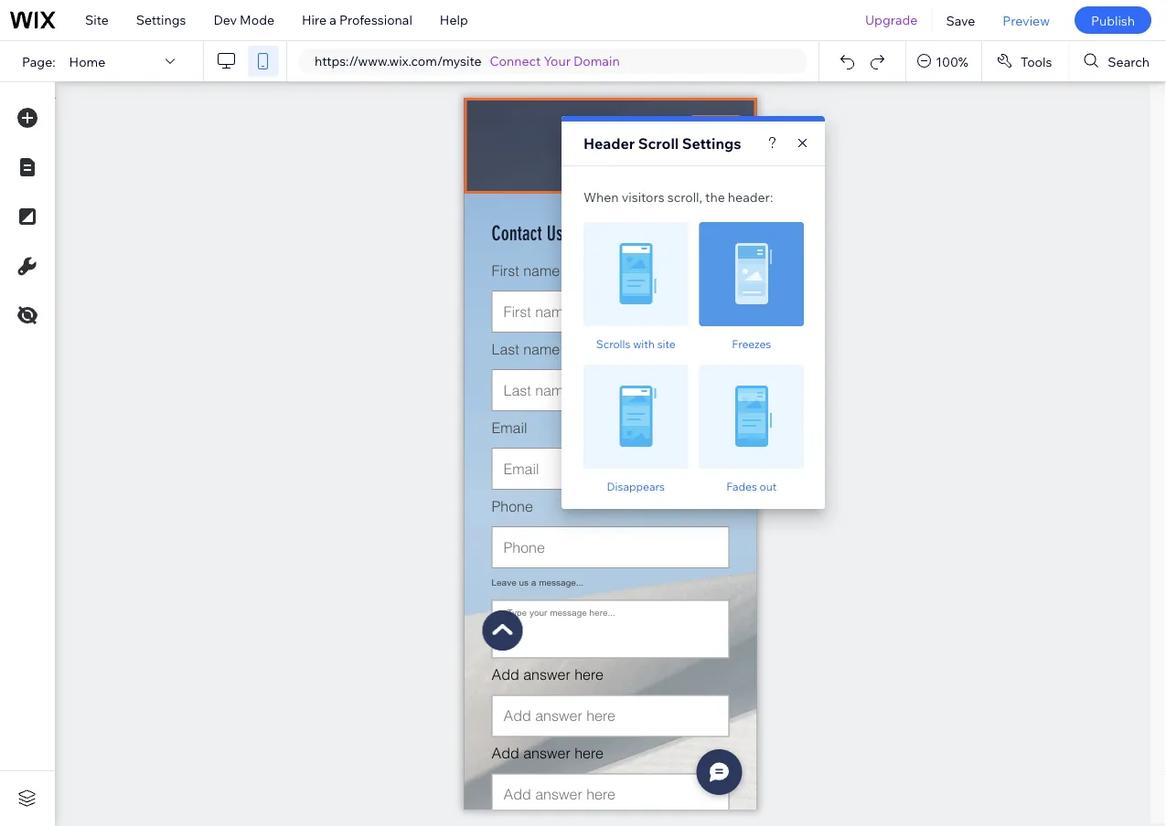 Task type: vqa. For each thing, say whether or not it's contained in the screenshot.
DEV
yes



Task type: locate. For each thing, give the bounding box(es) containing it.
dev
[[213, 12, 237, 28]]

when visitors scroll, the header:
[[584, 189, 773, 205]]

1 horizontal spatial settings
[[682, 134, 741, 153]]

publish
[[1091, 12, 1135, 28]]

mode
[[240, 12, 274, 28]]

tools
[[1021, 53, 1052, 69]]

dev mode
[[213, 12, 274, 28]]

the
[[705, 189, 725, 205]]

fades out
[[726, 480, 777, 493]]

settings left dev
[[136, 12, 186, 28]]

settings
[[136, 12, 186, 28], [682, 134, 741, 153]]

when
[[584, 189, 619, 205]]

scroll,
[[667, 189, 702, 205]]

professional
[[339, 12, 412, 28]]

100% button
[[907, 41, 981, 81]]

hire
[[302, 12, 327, 28]]

0 vertical spatial settings
[[136, 12, 186, 28]]

settings right scroll
[[682, 134, 741, 153]]

scroll
[[638, 134, 679, 153]]

header:
[[728, 189, 773, 205]]

fades
[[726, 480, 757, 493]]

with
[[633, 337, 655, 351]]

disappears
[[607, 480, 665, 493]]

a
[[329, 12, 336, 28]]



Task type: describe. For each thing, give the bounding box(es) containing it.
domain
[[573, 53, 620, 69]]

connect
[[490, 53, 541, 69]]

tools button
[[982, 41, 1069, 81]]

scrolls with site
[[596, 337, 676, 351]]

100%
[[936, 53, 968, 69]]

preview button
[[989, 0, 1064, 40]]

out
[[760, 480, 777, 493]]

publish button
[[1075, 6, 1151, 34]]

upgrade
[[865, 12, 918, 28]]

search
[[1108, 53, 1150, 69]]

site
[[85, 12, 109, 28]]

your
[[544, 53, 571, 69]]

https://www.wix.com/mysite
[[315, 53, 482, 69]]

search button
[[1069, 41, 1166, 81]]

help
[[440, 12, 468, 28]]

hire a professional
[[302, 12, 412, 28]]

site
[[657, 337, 676, 351]]

visitors
[[622, 189, 665, 205]]

0 horizontal spatial settings
[[136, 12, 186, 28]]

1 vertical spatial settings
[[682, 134, 741, 153]]

scrolls
[[596, 337, 631, 351]]

freezes
[[732, 337, 771, 351]]

preview
[[1003, 12, 1050, 28]]

home
[[69, 53, 105, 69]]

save
[[946, 12, 975, 28]]

https://www.wix.com/mysite connect your domain
[[315, 53, 620, 69]]

header
[[584, 134, 635, 153]]

save button
[[932, 0, 989, 40]]

header scroll settings
[[584, 134, 741, 153]]



